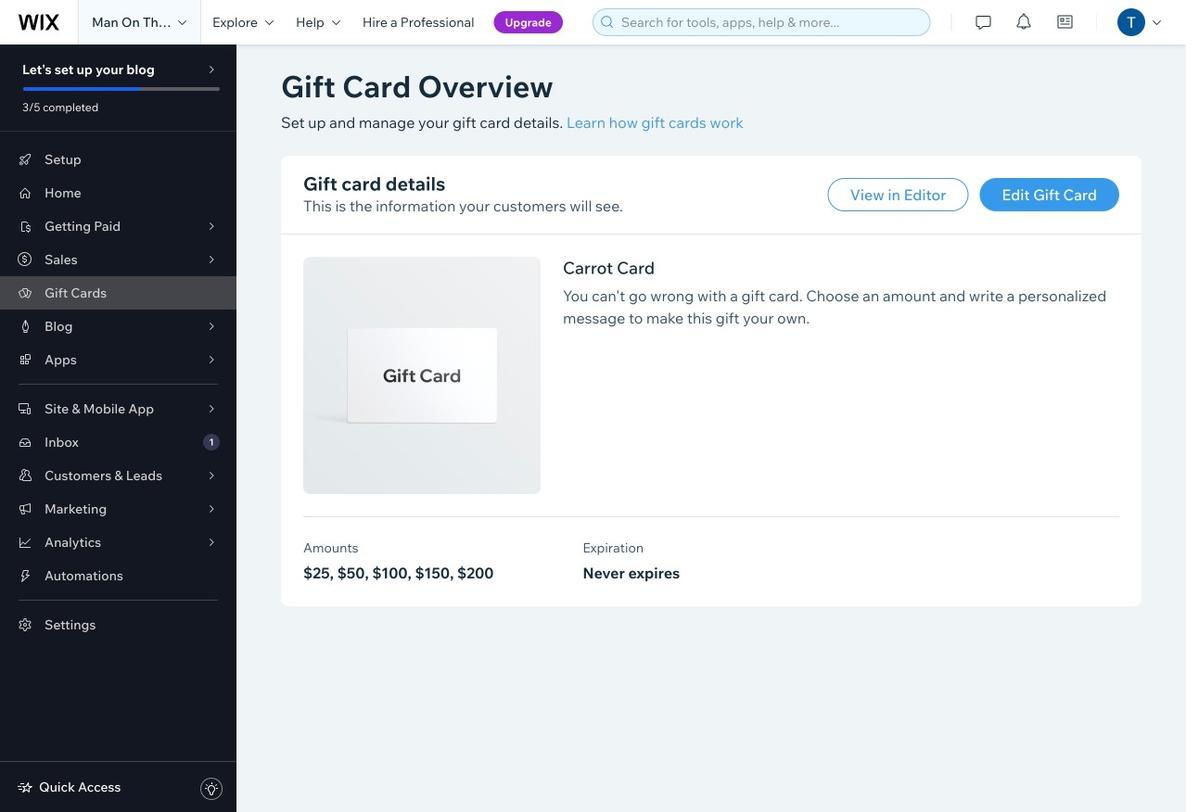 Task type: locate. For each thing, give the bounding box(es) containing it.
sidebar element
[[0, 45, 237, 813]]

Search for tools, apps, help & more... field
[[616, 9, 924, 35]]



Task type: vqa. For each thing, say whether or not it's contained in the screenshot.
Search... field
no



